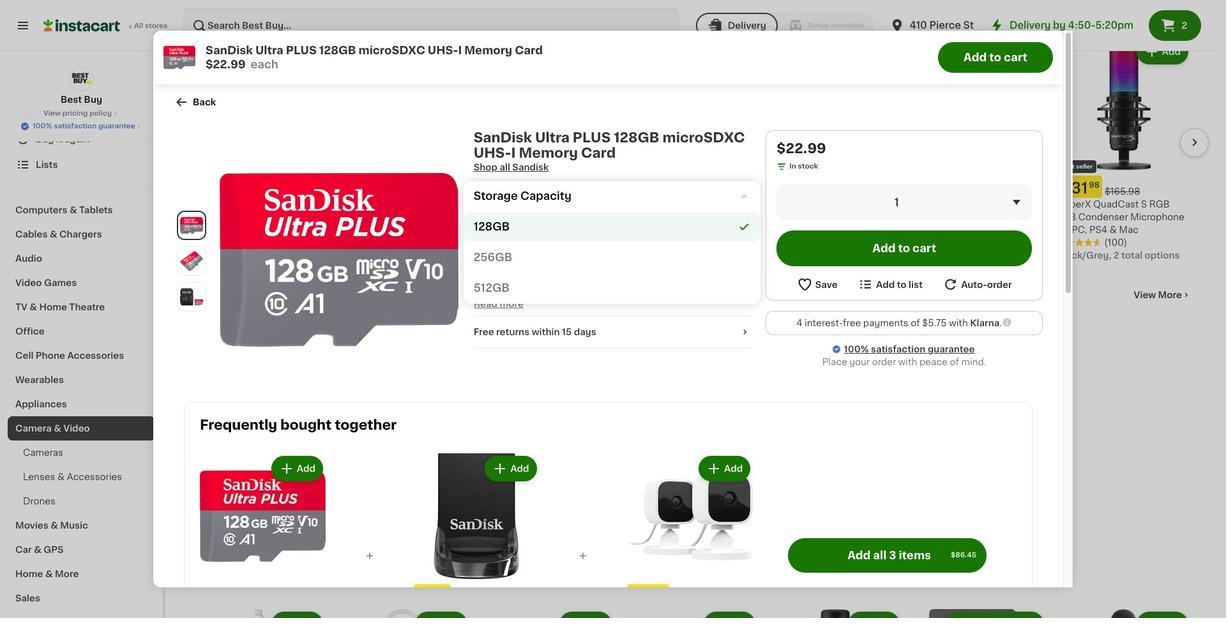 Task type: locate. For each thing, give the bounding box(es) containing it.
appliances
[[15, 400, 67, 409]]

1 horizontal spatial memory
[[686, 261, 723, 270]]

0 vertical spatial total
[[230, 225, 251, 234]]

1 horizontal spatial an6ia
[[623, 338, 651, 347]]

black inside sunpak black led 448 19" bi- color ring light
[[660, 200, 684, 209]]

video down audio
[[15, 278, 42, 287]]

1 horizontal spatial camera
[[336, 213, 371, 222]]

None search field
[[183, 8, 679, 43]]

black down $14.99 at the left of page
[[241, 200, 265, 209]]

$22.99 up the "in stock" on the right of the page
[[777, 142, 826, 155]]

sandisk ultra plus 128gb microsdxc uhs-i memory card $22.99 each
[[206, 45, 543, 70]]

58"
[[913, 213, 929, 222]]

satisfaction inside the 100% satisfaction guarantee button
[[54, 123, 97, 130]]

options down 6- at top left
[[253, 225, 289, 234]]

buy it again
[[36, 135, 90, 144]]

4 interest-free payments of $5.75 with klarna .
[[797, 319, 1002, 328]]

$29.99 up sandisk extreme pro 128gb sdxc uhs-i memory card 128gb
[[525, 187, 556, 196]]

payments
[[863, 319, 909, 328]]

product group containing 32
[[336, 36, 470, 223]]

best up 'pricing'
[[61, 95, 82, 104]]

99 inside 12 99
[[217, 181, 227, 189]]

sandisk extreme pro 128gb sdxc uhs-i memory card 128gb
[[480, 200, 610, 234]]

theatre
[[69, 303, 105, 312]]

guarantee inside button
[[98, 123, 135, 130]]

98 right the 131
[[1089, 181, 1100, 189]]

best inside the item carousel region
[[1061, 163, 1075, 169]]

cables & chargers link
[[8, 222, 155, 247]]

$29.99 for 14
[[955, 187, 986, 196]]

sandisk up back on the left top
[[206, 45, 253, 56]]

2 view more link from the top
[[1134, 289, 1191, 301]]

99 up storage capacity
[[509, 181, 520, 189]]

1 horizontal spatial tripod
[[958, 213, 986, 222]]

sdxc inside sandisk 128gb extreme plus sdxc uhs-i memory card
[[769, 213, 795, 222]]

1 horizontal spatial all
[[873, 551, 887, 561]]

0 horizontal spatial best
[[61, 95, 82, 104]]

3
[[222, 225, 228, 234], [889, 551, 896, 561]]

$ inside $ 32 99
[[338, 181, 343, 189]]

add to cart for the bottommost "add to cart" button
[[873, 243, 936, 254]]

410 pierce st button
[[889, 8, 974, 43]]

cart down 58"
[[913, 243, 936, 254]]

buy left it
[[36, 135, 54, 144]]

product group containing 12
[[192, 36, 326, 236]]

$105.98 original price: $115.98 element
[[192, 462, 326, 485]]

add to cart button down st
[[938, 42, 1053, 73]]

1 horizontal spatial sunpak
[[913, 200, 946, 209]]

extreme down "$24.99 original price: $29.99" element
[[519, 200, 556, 209]]

black inside bower 36" black 6-in-1 professional tripod black, 3 total options
[[241, 200, 265, 209]]

delivery for delivery by 4:50-5:20pm
[[1010, 20, 1051, 30]]

sdxc for sandisk extreme pro 128gb sdxc uhs-i memory card 128gb
[[480, 213, 506, 222]]

0 vertical spatial 3
[[222, 225, 228, 234]]

tripod inside sunpak 5858d platinumplus 58" black tripod
[[958, 213, 986, 222]]

1 99 from the left
[[217, 181, 227, 189]]

2 horizontal spatial options
[[1145, 251, 1180, 260]]

file
[[667, 325, 681, 334]]

microsdxc
[[359, 45, 425, 56], [663, 131, 745, 144], [632, 261, 684, 270], [562, 300, 614, 308]]

100% satisfaction guarantee down the view pricing policy "link"
[[33, 123, 135, 130]]

movies
[[15, 521, 48, 530]]

410 pierce st
[[910, 20, 974, 30]]

up
[[577, 274, 589, 283]]

0 horizontal spatial 98
[[228, 468, 238, 476]]

shop left 'pricing'
[[36, 109, 60, 118]]

& for car & gps link
[[34, 545, 41, 554]]

extreme inside sandisk 128gb extreme plus sdxc uhs-i memory card
[[839, 200, 876, 209]]

sandisk inside 'sandisk ultra plus 128gb microsdxc uhs-i memory card $22.99 each'
[[206, 45, 253, 56]]

office link
[[8, 319, 155, 344]]

1 horizontal spatial buy
[[84, 95, 102, 104]]

$22.99
[[206, 59, 246, 70], [777, 142, 826, 155], [809, 187, 840, 196]]

order up .
[[987, 280, 1012, 289]]

sdxc inside sandisk extreme pro 128gb sdxc uhs-i memory card 128gb
[[480, 213, 506, 222]]

0 horizontal spatial sdxc
[[480, 213, 506, 222]]

1 horizontal spatial order
[[987, 280, 1012, 289]]

i inside sandisk 128gb extreme plus sdxc uhs-i memory card
[[821, 213, 824, 222]]

list box containing 128gb
[[463, 211, 761, 304]]

1 horizontal spatial extreme
[[839, 200, 876, 209]]

lists link
[[8, 152, 155, 178]]

2 for 17
[[803, 238, 809, 247]]

128g- up speeds
[[525, 261, 551, 270]]

memory for sandisk ultra plus 128gb microsdxc uhs-i memory card $22.99 each
[[464, 45, 512, 56]]

128gb inside sandisk ultra plus 128gb microsdxc uhs-i memory card shop all sandisk
[[614, 131, 660, 144]]

within
[[532, 328, 560, 337]]

sd
[[420, 200, 434, 209]]

enlarge data storage & hard drives sandisk ultra plus 128gb microsdxc uhs-i memory card hero (opens in a new tab) image
[[180, 214, 203, 237]]

transfer
[[493, 274, 528, 283]]

1 horizontal spatial 1
[[289, 200, 293, 209]]

99 for 32
[[364, 181, 375, 189]]

1 vertical spatial view more link
[[1134, 289, 1191, 301]]

appliances link
[[8, 392, 155, 416]]

add to cart down 58"
[[873, 243, 936, 254]]

card inside sandisk extreme pro 128gb sdxc uhs-i memory card 128gb
[[577, 213, 599, 222]]

satisfaction down 'pricing'
[[54, 123, 97, 130]]

all for all items
[[192, 559, 210, 572]]

enlarge data storage & hard drives sandisk ultra plus 128gb microsdxc uhs-i memory card unknown (opens in a new tab) image
[[180, 249, 203, 272], [180, 285, 203, 308]]

0 horizontal spatial an6ia
[[551, 261, 580, 270]]

options down sandisk 128gb extreme plus sdxc uhs-i memory card
[[834, 238, 869, 247]]

100% satisfaction guarantee up place your order with peace of mind.
[[844, 345, 975, 354]]

1 inside 1 "field"
[[894, 197, 899, 208]]

$ inside $ 95 98
[[627, 181, 632, 189]]

sandisk
[[512, 163, 549, 172]]

0 vertical spatial view more link
[[1134, 2, 1191, 15]]

auto-order button
[[943, 277, 1012, 293]]

1 vertical spatial drones
[[23, 497, 56, 506]]

speeds
[[530, 274, 563, 283]]

1 vertical spatial for
[[607, 325, 620, 334]]

100% satisfaction guarantee link
[[844, 343, 975, 356]]

product group containing 105
[[192, 323, 326, 523]]

4 99 from the left
[[793, 181, 804, 189]]

100% up the buy it again
[[33, 123, 52, 130]]

sandisk down $ 17 99
[[769, 200, 805, 209]]

2 vertical spatial more
[[55, 570, 79, 579]]

details button
[[474, 234, 751, 247]]

0 horizontal spatial all
[[134, 22, 143, 29]]

99 inside $ 32 99
[[364, 181, 375, 189]]

98 right 95
[[654, 181, 664, 189]]

sdsqubc- down 15
[[545, 338, 596, 347]]

all down the 1 each
[[192, 559, 210, 572]]

home down video games
[[39, 303, 67, 312]]

your right place
[[850, 358, 870, 367]]

guarantee down policy
[[98, 123, 135, 130]]

$ for 131
[[1060, 181, 1065, 189]]

$ inside $ 14 99
[[915, 181, 920, 189]]

with right the $5.75
[[949, 319, 968, 328]]

buy inside best buy link
[[84, 95, 102, 104]]

sandisk 128gb extreme plus sdxc uhs-i memory card
[[769, 200, 898, 222]]

2 vertical spatial accessories
[[67, 473, 122, 482]]

128gb, 2 total options
[[769, 238, 869, 247]]

$ inside $ 105 98
[[194, 468, 199, 476]]

s
[[1141, 200, 1147, 209]]

lenses & accessories link
[[192, 1, 347, 16], [8, 465, 155, 489]]

total for 131
[[1122, 251, 1143, 260]]

uhs-
[[428, 45, 458, 56], [474, 146, 511, 160], [508, 213, 532, 222], [797, 213, 821, 222]]

i inside 'sandisk ultra plus 128gb microsdxc uhs-i memory card $22.99 each'
[[458, 45, 462, 56]]

buy up policy
[[84, 95, 102, 104]]

options for 17
[[834, 238, 869, 247]]

3 inside bower 36" black 6-in-1 professional tripod black, 3 total options
[[222, 225, 228, 234]]

98 inside $ 131 98
[[1089, 181, 1100, 189]]

0 vertical spatial order
[[987, 280, 1012, 289]]

1 horizontal spatial sdxc
[[769, 213, 795, 222]]

99 inside $ 14 99
[[939, 181, 949, 189]]

&
[[245, 1, 257, 15], [70, 206, 77, 215], [1110, 225, 1117, 234], [50, 230, 57, 239], [30, 303, 37, 312], [54, 424, 61, 433], [57, 473, 65, 482], [51, 521, 58, 530], [34, 545, 41, 554], [45, 570, 53, 579]]

$22.99 up back on the left top
[[206, 59, 246, 70]]

2 tripod from the left
[[958, 213, 986, 222]]

1 vertical spatial add to cart
[[873, 243, 936, 254]]

options
[[253, 225, 289, 234], [834, 238, 869, 247], [1145, 251, 1180, 260]]

5 99 from the left
[[939, 181, 949, 189]]

0 vertical spatial options
[[253, 225, 289, 234]]

1 view more from the top
[[1134, 4, 1182, 13]]

$ 24 99
[[483, 181, 520, 195]]

98 inside $ 105 98
[[228, 468, 238, 476]]

& for camera & video link
[[54, 424, 61, 433]]

99 right 17
[[793, 181, 804, 189]]

ps4
[[1090, 225, 1108, 234]]

1 vertical spatial guarantee
[[928, 345, 975, 354]]

sdsqubc- down transfer on the top of page
[[474, 261, 525, 270]]

best
[[61, 95, 82, 104], [1061, 163, 1075, 169]]

all items
[[192, 559, 253, 572]]

read more
[[474, 300, 524, 308]]

together
[[335, 418, 397, 432]]

memory for sandisk 128gb extreme plus sdxc uhs-i memory card
[[826, 213, 863, 222]]

1 vertical spatial video
[[63, 424, 90, 433]]

video down $115.98
[[267, 486, 293, 495]]

order
[[987, 280, 1012, 289], [872, 358, 896, 367]]

view more link
[[1134, 2, 1191, 15], [1134, 289, 1191, 301]]

uhs- inside 'sandisk ultra plus 128gb microsdxc uhs-i memory card $22.99 each'
[[428, 45, 458, 56]]

& for "home & more" link
[[45, 570, 53, 579]]

home up sales
[[15, 570, 43, 579]]

view more
[[1134, 4, 1182, 13], [1134, 291, 1182, 299]]

0 horizontal spatial delivery
[[728, 21, 766, 30]]

video up 'cameras' link
[[63, 424, 90, 433]]

increment quantity of sandisk ultra plus 32gb sdhc uhs-i memory card image
[[1024, 617, 1039, 618]]

1 horizontal spatial add to cart
[[964, 52, 1028, 63]]

product group
[[192, 36, 326, 236], [336, 36, 470, 223], [913, 36, 1047, 223], [1057, 36, 1191, 262], [192, 323, 326, 523], [200, 453, 326, 618], [414, 453, 539, 618], [627, 453, 753, 618], [192, 609, 326, 618], [336, 609, 470, 618], [480, 609, 614, 618], [624, 609, 758, 618], [769, 609, 903, 618], [913, 609, 1047, 618], [1057, 609, 1191, 618]]

of left the $5.75
[[911, 319, 920, 328]]

32
[[343, 181, 363, 195]]

extreme down $17.99 original price: $22.99 "element"
[[839, 200, 876, 209]]

while
[[510, 287, 533, 296]]

$ 131 98
[[1060, 181, 1100, 195]]

i for sandisk ultra plus 128gb microsdxc uhs-i memory card $22.99 each
[[458, 45, 462, 56]]

0 horizontal spatial your
[[566, 248, 586, 257]]

1 vertical spatial with
[[949, 319, 968, 328]]

i inside sandisk ultra plus 128gb microsdxc uhs-i memory card shop all sandisk
[[511, 146, 516, 160]]

0 vertical spatial drones
[[192, 288, 243, 301]]

sdxc up 128gb, on the top
[[769, 213, 795, 222]]

an6ia down from
[[551, 261, 580, 270]]

2 vertical spatial with
[[898, 358, 917, 367]]

your right from
[[566, 248, 586, 257]]

1 vertical spatial add to cart button
[[777, 231, 1032, 266]]

view more for drones
[[1134, 291, 1182, 299]]

video
[[15, 278, 42, 287], [63, 424, 90, 433], [267, 486, 293, 495]]

0 vertical spatial each
[[251, 59, 278, 70]]

add to list button
[[858, 277, 923, 293]]

0 horizontal spatial memory
[[616, 300, 654, 308]]

1 vertical spatial order
[[872, 358, 896, 367]]

memory inside sandisk ultra plus 128gb microsdxc uhs-i memory card shop all sandisk
[[519, 146, 578, 160]]

$ 105 98
[[194, 467, 238, 482]]

the down speeds
[[535, 287, 550, 296]]

with down 100% satisfaction guarantee "link"
[[898, 358, 917, 367]]

1 vertical spatial cart
[[913, 243, 936, 254]]

0 vertical spatial more
[[1158, 4, 1182, 13]]

tablets
[[79, 206, 113, 215]]

0 horizontal spatial 1
[[192, 512, 195, 521]]

4
[[797, 319, 803, 328]]

uhs- inside sandisk ultra plus 128gb microsdxc uhs-i memory card shop all sandisk
[[474, 146, 511, 160]]

1 vertical spatial each
[[198, 512, 220, 521]]

0 horizontal spatial drones
[[23, 497, 56, 506]]

plus
[[879, 200, 898, 209]]

cameras link
[[8, 441, 155, 465]]

1 inside bower 36" black 6-in-1 professional tripod black, 3 total options
[[289, 200, 293, 209]]

0 horizontal spatial buy
[[36, 135, 54, 144]]

add to cart button down 58"
[[777, 231, 1032, 266]]

all
[[500, 163, 510, 172], [873, 551, 887, 561]]

1 sunpak from the left
[[624, 200, 658, 209]]

cell phone accessories link
[[8, 344, 155, 368]]

sales link
[[8, 586, 155, 611]]

i inside sandisk extreme pro 128gb sdxc uhs-i memory card 128gb
[[532, 213, 535, 222]]

1 vertical spatial all
[[192, 559, 210, 572]]

your inside transfer media from your phone to laptop with this sandisk sdsqubc-128g-an6ia ultra plus microsdxc memory card. the transfer speeds of up to 150mb/sec. enable rapid access to data, while the included adapter boosts connectivity. this sandisk ultra plus microsdxc memory card features a 128gb storage capacity to hold plenty of files, and the sandisk memory zone allows for seamless file management. model number: sdsqubc-128g-an6ia
[[566, 248, 586, 257]]

2 for 131
[[1114, 251, 1119, 260]]

sandisk down 24
[[480, 200, 517, 209]]

98 up sky
[[228, 468, 238, 476]]

delivery inside button
[[728, 21, 766, 30]]

sunpak inside sunpak 5858d platinumplus 58" black tripod
[[913, 200, 946, 209]]

options for 131
[[1145, 251, 1180, 260]]

sdxc up "details"
[[480, 213, 506, 222]]

0 horizontal spatial 3
[[222, 225, 228, 234]]

with left 'this'
[[662, 248, 681, 257]]

1 horizontal spatial total
[[811, 238, 832, 247]]

total down (14)
[[811, 238, 832, 247]]

1 extreme from the left
[[519, 200, 556, 209]]

1 horizontal spatial sdsqubc-
[[545, 338, 596, 347]]

card for sandisk extreme pro 128gb sdxc uhs-i memory card 128gb
[[577, 213, 599, 222]]

audio
[[15, 254, 42, 263]]

$ 32 99
[[338, 181, 375, 195]]

free
[[843, 319, 861, 328]]

1 vertical spatial 2
[[803, 238, 809, 247]]

total down (100)
[[1122, 251, 1143, 260]]

memory up the rapid
[[686, 261, 723, 270]]

black/grey, 2 total options
[[1057, 251, 1180, 260]]

3 99 from the left
[[509, 181, 520, 189]]

1 field
[[777, 185, 1032, 220]]

$ inside $ 131 98
[[1060, 181, 1065, 189]]

card for sandisk ultra plus 128gb microsdxc uhs-i memory card shop all sandisk
[[581, 146, 616, 160]]

0 vertical spatial all
[[134, 22, 143, 29]]

0 horizontal spatial with
[[662, 248, 681, 257]]

items down the 1 each
[[213, 559, 253, 572]]

2 sunpak from the left
[[913, 200, 946, 209]]

seller
[[1076, 163, 1093, 169]]

99 right 14
[[939, 181, 949, 189]]

128g- down allows
[[596, 338, 623, 347]]

0 vertical spatial for
[[1057, 225, 1070, 234]]

99
[[217, 181, 227, 189], [364, 181, 375, 189], [509, 181, 520, 189], [793, 181, 804, 189], [939, 181, 949, 189]]

card inside sandisk ultra plus 128gb microsdxc uhs-i memory card shop all sandisk
[[581, 146, 616, 160]]

100% satisfaction guarantee button
[[20, 119, 143, 132]]

$22.99 inside 'sandisk ultra plus 128gb microsdxc uhs-i memory card $22.99 each'
[[206, 59, 246, 70]]

tripod down 6- at top left
[[249, 213, 278, 222]]

99 right 32
[[364, 181, 375, 189]]

delivery inside 'link'
[[1010, 20, 1051, 30]]

storage inside button
[[474, 191, 518, 201]]

1 view more link from the top
[[1134, 2, 1191, 15]]

2 enlarge data storage & hard drives sandisk ultra plus 128gb microsdxc uhs-i memory card unknown (opens in a new tab) image from the top
[[180, 285, 203, 308]]

memory up plenty
[[616, 300, 654, 308]]

1 horizontal spatial shop
[[474, 163, 498, 172]]

of
[[565, 274, 575, 283], [648, 312, 657, 321], [911, 319, 920, 328], [950, 358, 959, 367]]

included
[[553, 287, 592, 296]]

uhs- for sandisk ultra plus 128gb microsdxc uhs-i memory card $22.99 each
[[428, 45, 458, 56]]

camera down apple
[[336, 213, 371, 222]]

tripod down the 5858d
[[958, 213, 986, 222]]

memory inside 'sandisk ultra plus 128gb microsdxc uhs-i memory card $22.99 each'
[[464, 45, 512, 56]]

camera & video
[[15, 424, 90, 433]]

capacity for storage capacity 128gb
[[520, 191, 572, 201]]

features
[[678, 300, 715, 308]]

1 vertical spatial total
[[811, 238, 832, 247]]

to inside add to list button
[[897, 280, 907, 289]]

this
[[725, 287, 744, 296]]

128gb
[[319, 45, 356, 56], [614, 131, 660, 144], [581, 200, 610, 209], [807, 200, 836, 209], [474, 205, 503, 214], [474, 222, 510, 232], [480, 225, 510, 234], [474, 312, 503, 321]]

instacart logo image
[[43, 18, 120, 33]]

0 horizontal spatial video
[[15, 278, 42, 287]]

1 horizontal spatial drones
[[192, 288, 243, 301]]

2 button
[[1149, 10, 1201, 41]]

2 horizontal spatial 2
[[1182, 21, 1187, 30]]

camera down the appliances
[[15, 424, 52, 433]]

more for drones
[[1158, 291, 1182, 299]]

buy
[[84, 95, 102, 104], [36, 135, 54, 144]]

uhs- inside sandisk 128gb extreme plus sdxc uhs-i memory card
[[797, 213, 821, 222]]

bought
[[280, 418, 332, 432]]

1 vertical spatial shop
[[474, 163, 498, 172]]

options inside bower 36" black 6-in-1 professional tripod black, 3 total options
[[253, 225, 289, 234]]

black right 58"
[[931, 213, 955, 222]]

2 extreme from the left
[[839, 200, 876, 209]]

capacity inside storage capacity 128gb
[[520, 191, 572, 201]]

2 inside button
[[1182, 21, 1187, 30]]

2 99 from the left
[[364, 181, 375, 189]]

1 vertical spatial your
[[850, 358, 870, 367]]

100% up place
[[844, 345, 869, 354]]

of up seamless
[[648, 312, 657, 321]]

1 vertical spatial view
[[43, 110, 61, 117]]

best for best buy
[[61, 95, 82, 104]]

0 vertical spatial the
[[535, 287, 550, 296]]

0 vertical spatial 100%
[[33, 123, 52, 130]]

(14)
[[816, 225, 833, 234]]

each inside 'sandisk ultra plus 128gb microsdxc uhs-i memory card $22.99 each'
[[251, 59, 278, 70]]

card inside sandisk 128gb extreme plus sdxc uhs-i memory card
[[866, 213, 887, 222]]

accessories for lenses & accessories link to the bottom
[[67, 473, 122, 482]]

memory
[[686, 261, 723, 270], [616, 300, 654, 308]]

99 right '12'
[[217, 181, 227, 189]]

remove sandisk ultra plus 32gb sdhc uhs-i memory card image
[[951, 617, 966, 618]]

guarantee up peace
[[928, 345, 975, 354]]

(41)
[[239, 499, 255, 508]]

1 vertical spatial accessories
[[67, 351, 124, 360]]

$ inside $ 24 99
[[483, 181, 488, 189]]

sales
[[15, 594, 40, 603]]

0 horizontal spatial satisfaction
[[54, 123, 97, 130]]

sandisk up the sandisk
[[474, 131, 532, 144]]

1 vertical spatial lenses
[[23, 473, 55, 482]]

1 vertical spatial more
[[1158, 291, 1182, 299]]

19"
[[728, 200, 742, 209]]

order down 100% satisfaction guarantee "link"
[[872, 358, 896, 367]]

sandisk down data,
[[474, 300, 510, 308]]

1 horizontal spatial lenses & accessories link
[[192, 1, 347, 16]]

model
[[474, 338, 502, 347]]

best buy logo image
[[69, 66, 94, 91]]

0 horizontal spatial each
[[198, 512, 220, 521]]

2 $29.99 from the left
[[955, 187, 986, 196]]

buy inside "buy it again" link
[[36, 135, 54, 144]]

0 horizontal spatial cart
[[913, 243, 936, 254]]

0 vertical spatial lenses & accessories link
[[192, 1, 347, 16]]

card inside 'sandisk ultra plus 128gb microsdxc uhs-i memory card $22.99 each'
[[515, 45, 543, 56]]

more inside "home & more" link
[[55, 570, 79, 579]]

128gb inside transfer media from your phone to laptop with this sandisk sdsqubc-128g-an6ia ultra plus microsdxc memory card. the transfer speeds of up to 150mb/sec. enable rapid access to data, while the included adapter boosts connectivity. this sandisk ultra plus microsdxc memory card features a 128gb storage capacity to hold plenty of files, and the sandisk memory zone allows for seamless file management. model number: sdsqubc-128g-an6ia
[[474, 312, 503, 321]]

1 $29.99 from the left
[[525, 187, 556, 196]]

98 inside $ 95 98
[[654, 181, 664, 189]]

plus
[[286, 45, 317, 56], [573, 131, 611, 144], [606, 261, 630, 270], [536, 300, 560, 308]]

best left the "seller"
[[1061, 163, 1075, 169]]

2 sdxc from the left
[[769, 213, 795, 222]]

$ for 32
[[338, 181, 343, 189]]

total down the professional
[[230, 225, 251, 234]]

plus inside sandisk ultra plus 128gb microsdxc uhs-i memory card shop all sandisk
[[573, 131, 611, 144]]

all left stores
[[134, 22, 143, 29]]

bower
[[192, 200, 220, 209]]

sunpak inside sunpak black led 448 19" bi- color ring light
[[624, 200, 658, 209]]

15
[[562, 328, 572, 337]]

1 horizontal spatial the
[[702, 312, 716, 321]]

0 horizontal spatial camera
[[15, 424, 52, 433]]

delivery
[[1010, 20, 1051, 30], [728, 21, 766, 30]]

$ inside $ 17 99
[[771, 181, 776, 189]]

list box
[[463, 211, 761, 304]]

0 horizontal spatial add to cart
[[873, 243, 936, 254]]

black up ring
[[660, 200, 684, 209]]

uhs- inside sandisk extreme pro 128gb sdxc uhs-i memory card 128gb
[[508, 213, 532, 222]]

1 horizontal spatial lenses
[[192, 1, 242, 15]]

accessories inside cell phone accessories link
[[67, 351, 124, 360]]

options down microphone
[[1145, 251, 1180, 260]]

chargers
[[59, 230, 102, 239]]

2 horizontal spatial with
[[949, 319, 968, 328]]

0 vertical spatial 2
[[1182, 21, 1187, 30]]

of left mind.
[[950, 358, 959, 367]]

satisfaction up place your order with peace of mind.
[[871, 345, 926, 354]]

product group containing 131
[[1057, 36, 1191, 262]]

$ for 105
[[194, 468, 199, 476]]

for down usb
[[1057, 225, 1070, 234]]

memory inside sandisk 128gb extreme plus sdxc uhs-i memory card
[[826, 213, 863, 222]]

add to cart down st
[[964, 52, 1028, 63]]

best for best seller
[[1061, 163, 1075, 169]]

storage inside storage capacity 128gb
[[474, 191, 518, 201]]

an6ia down seamless
[[623, 338, 651, 347]]

1 horizontal spatial 128g-
[[596, 338, 623, 347]]

sunpak up 58"
[[913, 200, 946, 209]]

hawk
[[240, 486, 265, 495]]

1 sdxc from the left
[[480, 213, 506, 222]]

shop up 24
[[474, 163, 498, 172]]

the up management.
[[702, 312, 716, 321]]

1 vertical spatial all
[[873, 551, 887, 561]]

i for sandisk extreme pro 128gb sdxc uhs-i memory card 128gb
[[532, 213, 535, 222]]

1 horizontal spatial items
[[899, 551, 931, 561]]

2 view more from the top
[[1134, 291, 1182, 299]]

0 vertical spatial with
[[662, 248, 681, 257]]

$14.99 original price: $29.99 element
[[913, 176, 1047, 198]]

memory inside sandisk extreme pro 128gb sdxc uhs-i memory card 128gb
[[537, 213, 575, 222]]

99 inside $ 24 99
[[509, 181, 520, 189]]

$22.99 up sandisk 128gb extreme plus sdxc uhs-i memory card
[[809, 187, 840, 196]]

sdxc for sandisk 128gb extreme plus sdxc uhs-i memory card
[[769, 213, 795, 222]]

capacity inside button
[[520, 191, 572, 201]]

sandisk up "card."
[[702, 248, 738, 257]]

connectivity.
[[664, 287, 723, 296]]

1 enlarge data storage & hard drives sandisk ultra plus 128gb microsdxc uhs-i memory card unknown (opens in a new tab) image from the top
[[180, 249, 203, 272]]

sunpak up 'color'
[[624, 200, 658, 209]]

items left $86.45
[[899, 551, 931, 561]]

hyperx quadcast s rgb usb condenser microphone for pc, ps4 & mac
[[1057, 200, 1185, 234]]

view inside "link"
[[43, 110, 61, 117]]

of left up
[[565, 274, 575, 283]]

add
[[297, 47, 315, 56], [441, 47, 460, 56], [1018, 47, 1037, 56], [1162, 47, 1181, 56], [964, 52, 987, 63], [873, 243, 896, 254], [876, 280, 895, 289], [297, 334, 315, 343], [297, 464, 316, 473], [511, 464, 529, 473], [724, 464, 743, 473], [848, 551, 871, 561]]

1 horizontal spatial $29.99
[[955, 187, 986, 196]]

$ for 95
[[627, 181, 632, 189]]

0 horizontal spatial the
[[535, 287, 550, 296]]

128gb inside sandisk 128gb extreme plus sdxc uhs-i memory card
[[807, 200, 836, 209]]

99 inside $ 17 99
[[793, 181, 804, 189]]

1 horizontal spatial 98
[[654, 181, 664, 189]]

1 tripod from the left
[[249, 213, 278, 222]]

$12.99 original price: $14.99 element
[[192, 176, 326, 198]]

plus inside 'sandisk ultra plus 128gb microsdxc uhs-i memory card $22.99 each'
[[286, 45, 317, 56]]

for down hold
[[607, 325, 620, 334]]

service type group
[[696, 13, 874, 38]]

2 vertical spatial $22.99
[[809, 187, 840, 196]]

$29.99 up the 5858d
[[955, 187, 986, 196]]

cart down delivery by 4:50-5:20pm 'link'
[[1004, 52, 1028, 63]]

satisfaction
[[54, 123, 97, 130], [871, 345, 926, 354]]

view more for lenses & accessories
[[1134, 4, 1182, 13]]

& for cables & chargers link
[[50, 230, 57, 239]]

black/grey,
[[1057, 251, 1112, 260]]



Task type: describe. For each thing, give the bounding box(es) containing it.
lists
[[36, 160, 58, 169]]

computers & tablets link
[[8, 198, 155, 222]]

lightning
[[364, 200, 407, 209]]

satisfaction inside 100% satisfaction guarantee "link"
[[871, 345, 926, 354]]

1 vertical spatial memory
[[616, 300, 654, 308]]

99 for 17
[[793, 181, 804, 189]]

accessories for cell phone accessories link
[[67, 351, 124, 360]]

1 vertical spatial the
[[702, 312, 716, 321]]

$ for 14
[[915, 181, 920, 189]]

color
[[624, 213, 649, 222]]

$ for 24
[[483, 181, 488, 189]]

reader
[[373, 213, 406, 222]]

100% inside button
[[33, 123, 52, 130]]

view more link for lenses & accessories
[[1134, 2, 1191, 15]]

camera inside apple lightning to sd card camera reader
[[336, 213, 371, 222]]

capacity for storage capacity
[[520, 191, 572, 201]]

hold
[[595, 312, 614, 321]]

capacity
[[542, 312, 581, 321]]

transfer
[[474, 248, 510, 257]]

1 horizontal spatial 3
[[889, 551, 896, 561]]

& for movies & music link
[[51, 521, 58, 530]]

$45.97 original price: $70.98 element
[[627, 584, 753, 607]]

all for all stores
[[134, 22, 143, 29]]

memory for sandisk ultra plus 128gb microsdxc uhs-i memory card shop all sandisk
[[519, 146, 578, 160]]

movies & music link
[[8, 513, 155, 538]]

storage capacity button
[[463, 181, 761, 211]]

stores
[[145, 22, 168, 29]]

back button
[[174, 95, 216, 110]]

1 vertical spatial $22.99
[[777, 142, 826, 155]]

1 vertical spatial an6ia
[[623, 338, 651, 347]]

i for sandisk 128gb extreme plus sdxc uhs-i memory card
[[821, 213, 824, 222]]

wearables
[[15, 376, 64, 384]]

returns
[[496, 328, 530, 337]]

access
[[715, 274, 747, 283]]

256gb
[[474, 252, 512, 262]]

sandisk inside sandisk ultra plus 128gb microsdxc uhs-i memory card shop all sandisk
[[474, 131, 532, 144]]

pc,
[[1072, 225, 1087, 234]]

home & more
[[15, 570, 79, 579]]

$22.99 inside "element"
[[809, 187, 840, 196]]

read more button
[[474, 298, 524, 310]]

0 horizontal spatial lenses
[[23, 473, 55, 482]]

1 horizontal spatial your
[[850, 358, 870, 367]]

free returns within 15 days
[[474, 328, 596, 337]]

$131.98 original price: $165.98 element
[[1057, 176, 1191, 198]]

0 horizontal spatial items
[[213, 559, 253, 572]]

1 vertical spatial lenses & accessories link
[[8, 465, 155, 489]]

view more link for drones
[[1134, 289, 1191, 301]]

1 for 1
[[894, 197, 899, 208]]

storage for storage capacity
[[474, 191, 518, 201]]

more for lenses & accessories
[[1158, 4, 1182, 13]]

all inside sandisk ultra plus 128gb microsdxc uhs-i memory card shop all sandisk
[[500, 163, 510, 172]]

memory inside transfer media from your phone to laptop with this sandisk sdsqubc-128g-an6ia ultra plus microsdxc memory card. the transfer speeds of up to 150mb/sec. enable rapid access to data, while the included adapter boosts connectivity. this sandisk ultra plus microsdxc memory card features a 128gb storage capacity to hold plenty of files, and the sandisk memory zone allows for seamless file management. model number: sdsqubc-128g-an6ia
[[512, 325, 550, 334]]

bi-
[[744, 200, 757, 209]]

1 horizontal spatial lenses & accessories
[[192, 1, 347, 15]]

& inside "hyperx quadcast s rgb usb condenser microphone for pc, ps4 & mac"
[[1110, 225, 1117, 234]]

$24.99 original price: $29.99 element
[[480, 176, 614, 198]]

phone
[[588, 248, 617, 257]]

camera & video link
[[8, 416, 155, 441]]

data storage & hard drives sandisk ultra plus 128gb microsdxc uhs-i memory card hero image
[[220, 141, 458, 379]]

128gb,
[[769, 238, 801, 247]]

st
[[963, 20, 974, 30]]

policy
[[89, 110, 112, 117]]

0 vertical spatial memory
[[686, 261, 723, 270]]

again
[[65, 135, 90, 144]]

storage capacity 128gb
[[474, 191, 572, 214]]

98 for 95
[[654, 181, 664, 189]]

microphone
[[1131, 213, 1185, 222]]

place
[[822, 358, 847, 367]]

sky
[[222, 486, 238, 495]]

delivery button
[[696, 13, 778, 38]]

wearables link
[[8, 368, 155, 392]]

$86.45
[[951, 552, 977, 559]]

& for "tv & home theatre" link
[[30, 303, 37, 312]]

uhs- for sandisk 128gb extreme plus sdxc uhs-i memory card
[[797, 213, 821, 222]]

0 horizontal spatial shop
[[36, 109, 60, 118]]

condenser
[[1079, 213, 1128, 222]]

apple
[[336, 200, 362, 209]]

1 horizontal spatial with
[[898, 358, 917, 367]]

view pricing policy link
[[43, 109, 120, 119]]

2 horizontal spatial video
[[267, 486, 293, 495]]

100% satisfaction guarantee inside button
[[33, 123, 135, 130]]

allows
[[577, 325, 605, 334]]

0 vertical spatial accessories
[[260, 1, 347, 15]]

1 vertical spatial 100% satisfaction guarantee
[[844, 345, 975, 354]]

card inside apple lightning to sd card camera reader
[[436, 200, 458, 209]]

storage for storage capacity 128gb
[[474, 191, 518, 201]]

sandisk inside sandisk extreme pro 128gb sdxc uhs-i memory card 128gb
[[480, 200, 517, 209]]

tv & home theatre link
[[8, 295, 155, 319]]

frequently bought together
[[200, 418, 397, 432]]

adapter
[[594, 287, 629, 296]]

mind.
[[962, 358, 986, 367]]

led
[[687, 200, 705, 209]]

buy it again link
[[8, 126, 155, 152]]

5858d
[[948, 200, 979, 209]]

sunpak for sunpak black led 448 19" bi- color ring light
[[624, 200, 658, 209]]

add to cart for top "add to cart" button
[[964, 52, 1028, 63]]

$17.99 original price: $22.99 element
[[769, 176, 903, 198]]

cables
[[15, 230, 48, 239]]

zone
[[552, 325, 575, 334]]

24
[[488, 181, 508, 195]]

storage capacity
[[474, 191, 572, 201]]

tripod inside bower 36" black 6-in-1 professional tripod black, 3 total options
[[249, 213, 278, 222]]

1 vertical spatial home
[[15, 570, 43, 579]]

boosts
[[631, 287, 662, 296]]

sandisk inside sandisk 128gb extreme plus sdxc uhs-i memory card
[[769, 200, 805, 209]]

a
[[718, 300, 723, 308]]

98 for 131
[[1089, 181, 1100, 189]]

0 vertical spatial cart
[[1004, 52, 1028, 63]]

410
[[910, 20, 927, 30]]

stock
[[798, 163, 818, 170]]

files,
[[659, 312, 680, 321]]

for inside "hyperx quadcast s rgb usb condenser microphone for pc, ps4 & mac"
[[1057, 225, 1070, 234]]

all stores
[[134, 22, 168, 29]]

6-
[[267, 200, 277, 209]]

0 horizontal spatial drones link
[[8, 489, 155, 513]]

card for sandisk 128gb extreme plus sdxc uhs-i memory card
[[866, 213, 887, 222]]

99 for 24
[[509, 181, 520, 189]]

pierce
[[930, 20, 961, 30]]

tv
[[15, 303, 27, 312]]

0 vertical spatial add to cart button
[[938, 42, 1053, 73]]

vivitar sky hawk video drone
[[192, 486, 323, 495]]

plenty
[[617, 312, 645, 321]]

0 vertical spatial home
[[39, 303, 67, 312]]

to inside apple lightning to sd card camera reader
[[409, 200, 418, 209]]

99 for 14
[[939, 181, 949, 189]]

1 for 1 each
[[192, 512, 195, 521]]

memory for sandisk extreme pro 128gb sdxc uhs-i memory card 128gb
[[537, 213, 575, 222]]

128gb inside 'sandisk ultra plus 128gb microsdxc uhs-i memory card $22.99 each'
[[319, 45, 356, 56]]

with inside transfer media from your phone to laptop with this sandisk sdsqubc-128g-an6ia ultra plus microsdxc memory card. the transfer speeds of up to 150mb/sec. enable rapid access to data, while the included adapter boosts connectivity. this sandisk ultra plus microsdxc memory card features a 128gb storage capacity to hold plenty of files, and the sandisk memory zone allows for seamless file management. model number: sdsqubc-128g-an6ia
[[662, 248, 681, 257]]

1 vertical spatial sdsqubc-
[[545, 338, 596, 347]]

$165.98
[[1105, 187, 1140, 196]]

sandisk ultra plus 128gb microsdxc uhs-i memory card shop all sandisk
[[474, 131, 745, 172]]

extreme inside sandisk extreme pro 128gb sdxc uhs-i memory card 128gb
[[519, 200, 556, 209]]

view for lenses & accessories
[[1134, 4, 1156, 13]]

& for computers & tablets link
[[70, 206, 77, 215]]

shop inside sandisk ultra plus 128gb microsdxc uhs-i memory card shop all sandisk
[[474, 163, 498, 172]]

$5.75
[[922, 319, 947, 328]]

total for 17
[[811, 238, 832, 247]]

add inside add to list button
[[876, 280, 895, 289]]

product group containing 14
[[913, 36, 1047, 223]]

0 vertical spatial 128g-
[[525, 261, 551, 270]]

100% inside "link"
[[844, 345, 869, 354]]

black inside sunpak 5858d platinumplus 58" black tripod
[[931, 213, 955, 222]]

$ for 17
[[771, 181, 776, 189]]

uhs- for sandisk ultra plus 128gb microsdxc uhs-i memory card shop all sandisk
[[474, 146, 511, 160]]

video inside 'link'
[[15, 278, 42, 287]]

for inside transfer media from your phone to laptop with this sandisk sdsqubc-128g-an6ia ultra plus microsdxc memory card. the transfer speeds of up to 150mb/sec. enable rapid access to data, while the included adapter boosts connectivity. this sandisk ultra plus microsdxc memory card features a 128gb storage capacity to hold plenty of files, and the sandisk memory zone allows for seamless file management. model number: sdsqubc-128g-an6ia
[[607, 325, 620, 334]]

details
[[474, 236, 506, 245]]

save
[[815, 280, 838, 289]]

cell phone accessories
[[15, 351, 124, 360]]

128gb inside storage capacity 128gb
[[474, 205, 503, 214]]

car & gps
[[15, 545, 64, 554]]

1 vertical spatial lenses & accessories
[[23, 473, 122, 482]]

ultra inside 'sandisk ultra plus 128gb microsdxc uhs-i memory card $22.99 each'
[[255, 45, 283, 56]]

mac
[[1119, 225, 1139, 234]]

uhs- for sandisk extreme pro 128gb sdxc uhs-i memory card 128gb
[[508, 213, 532, 222]]

& for lenses & accessories link to the bottom
[[57, 473, 65, 482]]

drone
[[295, 486, 323, 495]]

$14.99
[[232, 187, 262, 196]]

ultra inside sandisk ultra plus 128gb microsdxc uhs-i memory card shop all sandisk
[[535, 131, 570, 144]]

vivitar
[[192, 486, 219, 495]]

sunpak for sunpak 5858d platinumplus 58" black tripod
[[913, 200, 946, 209]]

video games
[[15, 278, 77, 287]]

sandisk up "model"
[[474, 325, 510, 334]]

microsdxc inside 'sandisk ultra plus 128gb microsdxc uhs-i memory card $22.99 each'
[[359, 45, 425, 56]]

36"
[[222, 200, 238, 209]]

guarantee inside "link"
[[928, 345, 975, 354]]

computers & tablets
[[15, 206, 113, 215]]

1 horizontal spatial video
[[63, 424, 90, 433]]

order inside 'button'
[[987, 280, 1012, 289]]

0 vertical spatial sdsqubc-
[[474, 261, 525, 270]]

131
[[1065, 181, 1088, 195]]

$29.99 for 24
[[525, 187, 556, 196]]

total inside bower 36" black 6-in-1 professional tripod black, 3 total options
[[230, 225, 251, 234]]

shop link
[[8, 101, 155, 126]]

best buy
[[61, 95, 102, 104]]

microsdxc inside sandisk ultra plus 128gb microsdxc uhs-i memory card shop all sandisk
[[663, 131, 745, 144]]

professional
[[192, 213, 247, 222]]

card
[[656, 300, 676, 308]]

ring
[[651, 213, 671, 222]]

i for sandisk ultra plus 128gb microsdxc uhs-i memory card shop all sandisk
[[511, 146, 516, 160]]

card for sandisk ultra plus 128gb microsdxc uhs-i memory card $22.99 each
[[515, 45, 543, 56]]

14
[[920, 181, 938, 195]]

0 vertical spatial drones link
[[192, 287, 243, 303]]

item carousel region
[[192, 31, 1209, 267]]

98 for 105
[[228, 468, 238, 476]]

0 horizontal spatial order
[[872, 358, 896, 367]]

by
[[1053, 20, 1066, 30]]

view for drones
[[1134, 291, 1156, 299]]

pro
[[559, 200, 579, 209]]

delivery for delivery
[[728, 21, 766, 30]]

512gb
[[474, 283, 510, 293]]



Task type: vqa. For each thing, say whether or not it's contained in the screenshot.
Shop in "Sandisk Ultra Plus 128Gb Microsdxc Uhs-I Memory Card Shop All Sandisk"
yes



